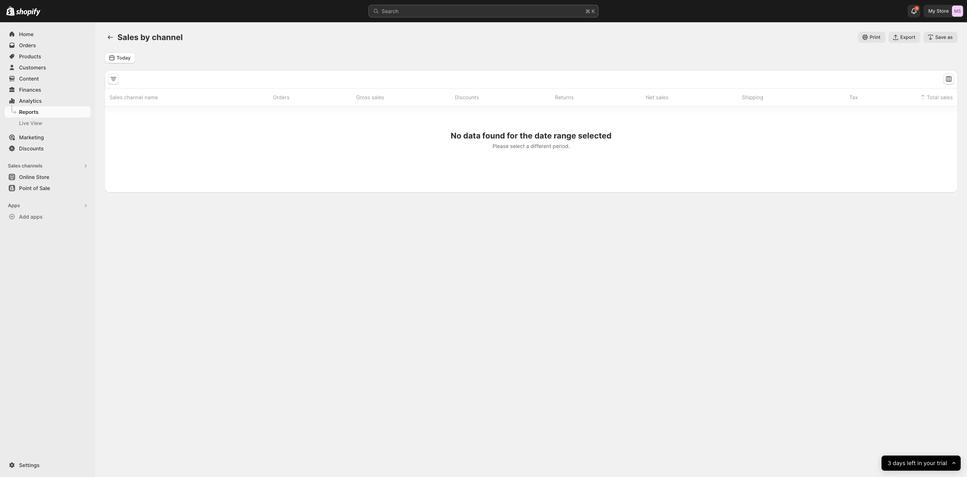 Task type: describe. For each thing, give the bounding box(es) containing it.
total sales
[[928, 94, 954, 100]]

days
[[894, 460, 906, 467]]

gross
[[356, 94, 371, 100]]

marketing link
[[5, 132, 91, 143]]

orders inside button
[[273, 94, 290, 100]]

sales channel name button
[[108, 90, 167, 105]]

my store
[[929, 8, 950, 14]]

date
[[535, 131, 552, 141]]

finances link
[[5, 84, 91, 95]]

3
[[888, 460, 892, 467]]

save
[[936, 34, 947, 40]]

selected
[[578, 131, 612, 141]]

products
[[19, 53, 41, 60]]

apps button
[[5, 200, 91, 211]]

shipping
[[743, 94, 764, 100]]

sales for sales channels
[[8, 163, 20, 169]]

point of sale
[[19, 185, 50, 191]]

⌘
[[586, 8, 591, 14]]

sales by channel
[[118, 33, 183, 42]]

no data found for the date range selected please select a different period.
[[451, 131, 612, 149]]

please
[[493, 143, 509, 149]]

of
[[33, 185, 38, 191]]

add apps button
[[5, 211, 91, 222]]

my
[[929, 8, 936, 14]]

k
[[592, 8, 595, 14]]

the
[[520, 131, 533, 141]]

3 days left in your trial button
[[882, 456, 961, 471]]

reports link
[[5, 106, 91, 118]]

total sales button
[[918, 90, 955, 105]]

my store image
[[953, 6, 964, 17]]

gross sales
[[356, 94, 385, 100]]

store for my store
[[937, 8, 950, 14]]

discounts link
[[5, 143, 91, 154]]

point of sale link
[[5, 183, 91, 194]]

discounts inside button
[[455, 94, 479, 100]]

point of sale button
[[0, 183, 95, 194]]

in
[[918, 460, 923, 467]]

no
[[451, 131, 462, 141]]

by
[[141, 33, 150, 42]]

reports
[[19, 109, 39, 115]]

sales for gross sales
[[372, 94, 385, 100]]

live view link
[[5, 118, 91, 129]]

settings
[[19, 462, 40, 468]]

data
[[464, 131, 481, 141]]

select
[[510, 143, 525, 149]]

live view
[[19, 120, 42, 126]]

as
[[948, 34, 954, 40]]

online store
[[19, 174, 49, 180]]

left
[[908, 460, 917, 467]]

online
[[19, 174, 35, 180]]

tax
[[850, 94, 859, 100]]

customers
[[19, 64, 46, 71]]

returns
[[555, 94, 574, 100]]

sales channel name
[[110, 94, 158, 100]]

a
[[527, 143, 530, 149]]

settings link
[[5, 460, 91, 471]]

home
[[19, 31, 34, 37]]

1 horizontal spatial channel
[[152, 33, 183, 42]]

content link
[[5, 73, 91, 84]]

⌘ k
[[586, 8, 595, 14]]

products link
[[5, 51, 91, 62]]

1 button
[[908, 5, 921, 17]]

home link
[[5, 29, 91, 40]]



Task type: vqa. For each thing, say whether or not it's contained in the screenshot.
Search countries text field
no



Task type: locate. For each thing, give the bounding box(es) containing it.
export
[[901, 34, 916, 40]]

1 vertical spatial sales
[[110, 94, 123, 100]]

view
[[30, 120, 42, 126]]

0 horizontal spatial discounts
[[19, 145, 44, 152]]

store for online store
[[36, 174, 49, 180]]

1 vertical spatial store
[[36, 174, 49, 180]]

1
[[917, 6, 918, 10]]

0 horizontal spatial shopify image
[[6, 6, 15, 16]]

period.
[[553, 143, 570, 149]]

marketing
[[19, 134, 44, 141]]

0 vertical spatial channel
[[152, 33, 183, 42]]

orders link
[[5, 40, 91, 51]]

save as
[[936, 34, 954, 40]]

3 sales from the left
[[941, 94, 954, 100]]

2 horizontal spatial sales
[[941, 94, 954, 100]]

found
[[483, 131, 505, 141]]

1 sales from the left
[[372, 94, 385, 100]]

sales for net sales
[[656, 94, 669, 100]]

0 horizontal spatial store
[[36, 174, 49, 180]]

customers link
[[5, 62, 91, 73]]

0 vertical spatial orders
[[19, 42, 36, 48]]

gross sales button
[[347, 90, 386, 105]]

net sales
[[646, 94, 669, 100]]

analytics link
[[5, 95, 91, 106]]

your
[[924, 460, 936, 467]]

live
[[19, 120, 29, 126]]

sales right total
[[941, 94, 954, 100]]

different
[[531, 143, 552, 149]]

2 vertical spatial sales
[[8, 163, 20, 169]]

sales up the online
[[8, 163, 20, 169]]

save as button
[[924, 32, 958, 43]]

1 horizontal spatial shopify image
[[16, 8, 41, 16]]

1 horizontal spatial store
[[937, 8, 950, 14]]

online store link
[[5, 171, 91, 183]]

range
[[554, 131, 577, 141]]

apps
[[8, 202, 20, 208]]

1 horizontal spatial discounts
[[455, 94, 479, 100]]

0 vertical spatial discounts
[[455, 94, 479, 100]]

search
[[382, 8, 399, 14]]

sales right "net" on the right of the page
[[656, 94, 669, 100]]

net sales button
[[637, 90, 670, 105]]

sales
[[372, 94, 385, 100], [656, 94, 669, 100], [941, 94, 954, 100]]

sales channels button
[[5, 160, 91, 171]]

0 horizontal spatial orders
[[19, 42, 36, 48]]

apps
[[30, 214, 43, 220]]

sales for sales channel name
[[110, 94, 123, 100]]

total
[[928, 94, 940, 100]]

store up sale at the top of the page
[[36, 174, 49, 180]]

finances
[[19, 87, 41, 93]]

orders button
[[264, 90, 291, 105]]

0 vertical spatial sales
[[118, 33, 139, 42]]

channel right by
[[152, 33, 183, 42]]

name
[[145, 94, 158, 100]]

1 vertical spatial channel
[[124, 94, 143, 100]]

store inside the online store link
[[36, 174, 49, 180]]

shipping button
[[733, 90, 765, 105]]

trial
[[938, 460, 948, 467]]

0 vertical spatial store
[[937, 8, 950, 14]]

export button
[[889, 32, 921, 43]]

1 horizontal spatial sales
[[656, 94, 669, 100]]

sales right 'gross' on the top left of page
[[372, 94, 385, 100]]

print button
[[859, 32, 886, 43]]

channel left name on the top of the page
[[124, 94, 143, 100]]

discounts up data
[[455, 94, 479, 100]]

orders
[[19, 42, 36, 48], [273, 94, 290, 100]]

1 vertical spatial orders
[[273, 94, 290, 100]]

discounts button
[[446, 90, 481, 105]]

for
[[507, 131, 518, 141]]

tax button
[[841, 90, 860, 105]]

channel
[[152, 33, 183, 42], [124, 94, 143, 100]]

channels
[[22, 163, 43, 169]]

add apps
[[19, 214, 43, 220]]

returns button
[[546, 90, 575, 105]]

sales
[[118, 33, 139, 42], [110, 94, 123, 100], [8, 163, 20, 169]]

0 horizontal spatial sales
[[372, 94, 385, 100]]

online store button
[[0, 171, 95, 183]]

today button
[[105, 52, 135, 64]]

shopify image
[[6, 6, 15, 16], [16, 8, 41, 16]]

content
[[19, 75, 39, 82]]

add
[[19, 214, 29, 220]]

sales for sales by channel
[[118, 33, 139, 42]]

point
[[19, 185, 32, 191]]

sales inside 'button'
[[656, 94, 669, 100]]

3 days left in your trial
[[888, 460, 948, 467]]

0 horizontal spatial channel
[[124, 94, 143, 100]]

sale
[[39, 185, 50, 191]]

store right my
[[937, 8, 950, 14]]

1 vertical spatial discounts
[[19, 145, 44, 152]]

today
[[117, 55, 131, 61]]

2 sales from the left
[[656, 94, 669, 100]]

sales left name on the top of the page
[[110, 94, 123, 100]]

channel inside button
[[124, 94, 143, 100]]

net
[[646, 94, 655, 100]]

analytics
[[19, 98, 42, 104]]

store
[[937, 8, 950, 14], [36, 174, 49, 180]]

print
[[870, 34, 881, 40]]

discounts down marketing
[[19, 145, 44, 152]]

sales left by
[[118, 33, 139, 42]]

1 horizontal spatial orders
[[273, 94, 290, 100]]

sales for total sales
[[941, 94, 954, 100]]



